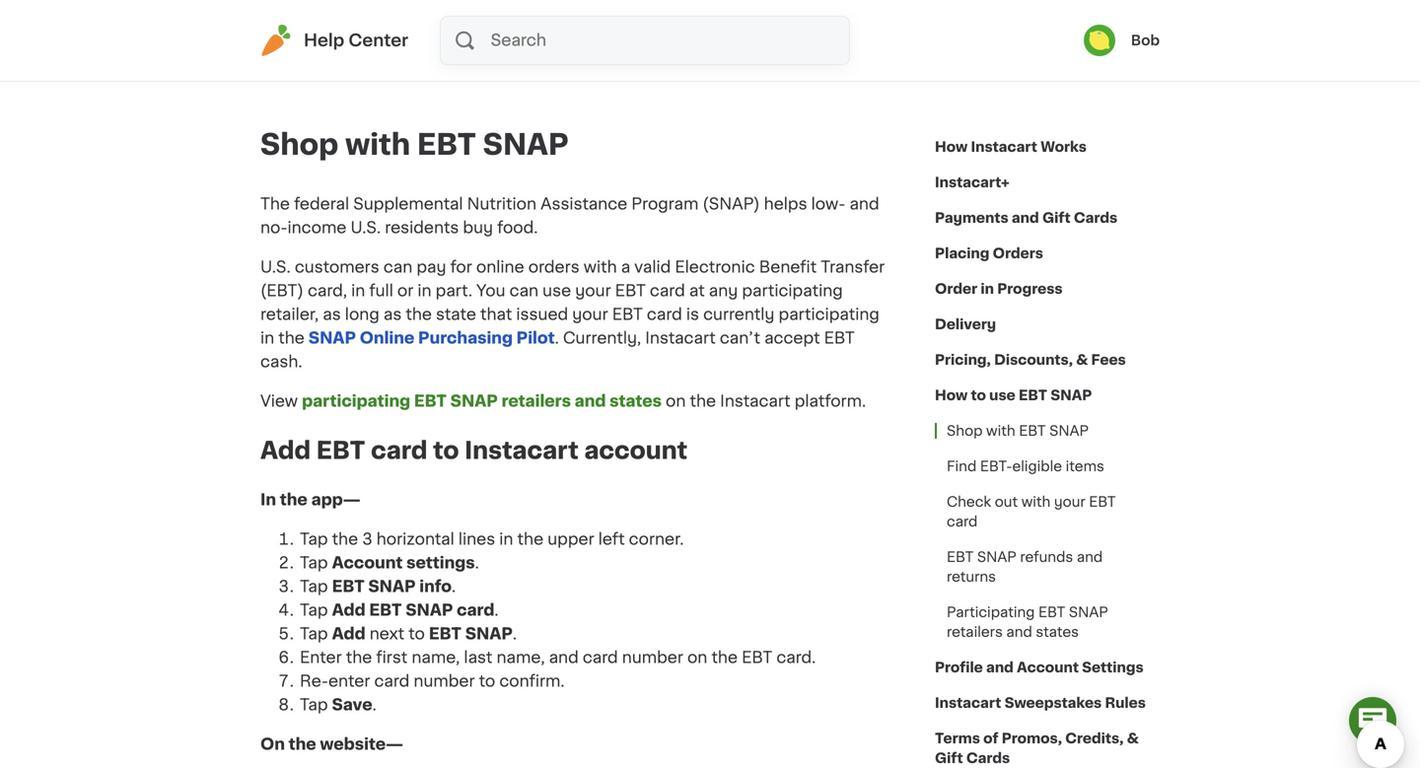 Task type: locate. For each thing, give the bounding box(es) containing it.
1 vertical spatial gift
[[935, 752, 964, 766]]

0 horizontal spatial &
[[1077, 353, 1089, 367]]

settings
[[407, 555, 475, 571]]

instacart sweepstakes rules
[[935, 697, 1147, 710]]

participating up accept
[[779, 307, 880, 323]]

0 horizontal spatial u.s.
[[261, 260, 291, 275]]

0 vertical spatial on
[[666, 394, 686, 410]]

can
[[384, 260, 413, 275], [510, 283, 539, 299]]

with left a
[[584, 260, 617, 275]]

shop with ebt snap up "supplemental"
[[261, 131, 569, 159]]

to
[[971, 389, 987, 403], [433, 439, 459, 463], [409, 626, 425, 642], [479, 674, 496, 690]]

0 vertical spatial your
[[576, 283, 611, 299]]

0 horizontal spatial use
[[543, 283, 571, 299]]

1 horizontal spatial on
[[688, 650, 708, 666]]

1 horizontal spatial gift
[[1043, 211, 1071, 225]]

residents
[[385, 220, 459, 236]]

name, left last
[[412, 650, 460, 666]]

1 horizontal spatial states
[[1036, 626, 1080, 639]]

profile
[[935, 661, 984, 675]]

shop up the federal
[[261, 131, 339, 159]]

add ebt card to instacart account
[[261, 439, 688, 463]]

0 vertical spatial add
[[261, 439, 311, 463]]

2 vertical spatial your
[[1055, 495, 1086, 509]]

can up issued
[[510, 283, 539, 299]]

retailers down . currently, instacart can't accept ebt cash.
[[502, 394, 571, 410]]

gift up orders at the top right
[[1043, 211, 1071, 225]]

1 vertical spatial states
[[1036, 626, 1080, 639]]

in the app—
[[261, 492, 361, 508]]

0 horizontal spatial shop with ebt snap
[[261, 131, 569, 159]]

the up enter
[[346, 650, 372, 666]]

full
[[369, 283, 394, 299]]

1 vertical spatial use
[[990, 389, 1016, 403]]

1 horizontal spatial u.s.
[[351, 220, 381, 236]]

states up account on the left bottom
[[610, 394, 662, 410]]

to right next
[[409, 626, 425, 642]]

how to use ebt snap link
[[935, 378, 1093, 413]]

cards inside the payments and gift cards link
[[1074, 211, 1118, 225]]

1 horizontal spatial as
[[384, 307, 402, 323]]

participating ebt snap retailers and states link
[[935, 595, 1160, 650]]

0 horizontal spatial gift
[[935, 752, 964, 766]]

re-
[[300, 674, 329, 690]]

in inside the order in progress link
[[981, 282, 995, 296]]

snap down 'long'
[[309, 331, 356, 346]]

0 vertical spatial shop
[[261, 131, 339, 159]]

a
[[621, 260, 631, 275]]

1 vertical spatial can
[[510, 283, 539, 299]]

instacart sweepstakes rules link
[[935, 686, 1147, 721]]

how up instacart+
[[935, 140, 968, 154]]

and right refunds
[[1077, 551, 1103, 564]]

any
[[709, 283, 738, 299]]

works
[[1041, 140, 1087, 154]]

ebt down ebt snap refunds and returns 'link'
[[1039, 606, 1066, 620]]

and
[[850, 196, 880, 212], [1012, 211, 1040, 225], [575, 394, 606, 410], [1077, 551, 1103, 564], [1007, 626, 1033, 639], [549, 650, 579, 666], [987, 661, 1014, 675]]

name, up confirm.
[[497, 650, 545, 666]]

instacart image
[[261, 25, 292, 56]]

snap up settings
[[1069, 606, 1109, 620]]

in left full
[[351, 283, 365, 299]]

1 vertical spatial account
[[1017, 661, 1079, 675]]

1 horizontal spatial name,
[[497, 650, 545, 666]]

and inside the federal supplemental nutrition assistance program (snap) helps low- and no-income u.s. residents buy food.
[[850, 196, 880, 212]]

1 vertical spatial retailers
[[947, 626, 1003, 639]]

use down orders
[[543, 283, 571, 299]]

gift down "terms"
[[935, 752, 964, 766]]

center
[[349, 32, 409, 49]]

to down pricing,
[[971, 389, 987, 403]]

participating
[[742, 283, 843, 299], [779, 307, 880, 323], [302, 394, 411, 410]]

.
[[555, 331, 559, 346], [475, 555, 479, 571], [452, 579, 456, 595], [495, 603, 499, 619], [513, 626, 517, 642], [373, 697, 377, 713]]

check out with your ebt card
[[947, 495, 1117, 529]]

cash.
[[261, 354, 303, 370]]

out
[[995, 495, 1018, 509]]

instacart down participating ebt snap retailers and states link
[[465, 439, 579, 463]]

in
[[981, 282, 995, 296], [351, 283, 365, 299], [418, 283, 432, 299], [261, 331, 275, 346], [500, 532, 514, 547]]

find
[[947, 460, 977, 474]]

0 horizontal spatial as
[[323, 307, 341, 323]]

1 horizontal spatial can
[[510, 283, 539, 299]]

ebt left the card.
[[742, 650, 773, 666]]

1 name, from the left
[[412, 650, 460, 666]]

low-
[[812, 196, 846, 212]]

retailers inside participating ebt snap retailers and states
[[947, 626, 1003, 639]]

& left fees
[[1077, 353, 1089, 367]]

0 vertical spatial account
[[332, 555, 403, 571]]

check out with your ebt card link
[[935, 484, 1160, 540]]

0 vertical spatial use
[[543, 283, 571, 299]]

2 how from the top
[[935, 389, 968, 403]]

gift
[[1043, 211, 1071, 225], [935, 752, 964, 766]]

1 horizontal spatial number
[[622, 650, 684, 666]]

terms of promos, credits, & gift cards
[[935, 732, 1139, 766]]

and right profile
[[987, 661, 1014, 675]]

with up "supplemental"
[[345, 131, 411, 159]]

fees
[[1092, 353, 1127, 367]]

on
[[666, 394, 686, 410], [688, 650, 708, 666]]

(snap)
[[703, 196, 760, 212]]

with inside check out with your ebt card
[[1022, 495, 1051, 509]]

snap up add ebt card to instacart account
[[451, 394, 498, 410]]

0 vertical spatial states
[[610, 394, 662, 410]]

refunds
[[1021, 551, 1074, 564]]

snap up nutrition
[[483, 131, 569, 159]]

0 horizontal spatial number
[[414, 674, 475, 690]]

3 tap from the top
[[300, 579, 328, 595]]

shop up find
[[947, 424, 983, 438]]

the up snap online purchasing pilot link
[[406, 307, 432, 323]]

0 vertical spatial u.s.
[[351, 220, 381, 236]]

your down orders
[[576, 283, 611, 299]]

program
[[632, 196, 699, 212]]

account down 3
[[332, 555, 403, 571]]

info
[[420, 579, 452, 595]]

and down participating
[[1007, 626, 1033, 639]]

shop with ebt snap down how to use ebt snap
[[947, 424, 1089, 438]]

save
[[332, 697, 373, 713]]

use up the shop with ebt snap link
[[990, 389, 1016, 403]]

1 vertical spatial number
[[414, 674, 475, 690]]

find ebt-eligible items
[[947, 460, 1105, 474]]

account up sweepstakes
[[1017, 661, 1079, 675]]

& down rules
[[1128, 732, 1139, 746]]

as up online
[[384, 307, 402, 323]]

state
[[436, 307, 477, 323]]

1 vertical spatial cards
[[967, 752, 1011, 766]]

0 horizontal spatial shop
[[261, 131, 339, 159]]

u.s. down "supplemental"
[[351, 220, 381, 236]]

instacart+
[[935, 176, 1010, 189]]

u.s. up (ebt)
[[261, 260, 291, 275]]

and inside participating ebt snap retailers and states
[[1007, 626, 1033, 639]]

as down card,
[[323, 307, 341, 323]]

0 horizontal spatial states
[[610, 394, 662, 410]]

accept
[[765, 331, 821, 346]]

federal
[[294, 196, 349, 212]]

discounts,
[[995, 353, 1074, 367]]

1 horizontal spatial cards
[[1074, 211, 1118, 225]]

1 vertical spatial on
[[688, 650, 708, 666]]

you
[[477, 283, 506, 299]]

part.
[[436, 283, 473, 299]]

0 vertical spatial retailers
[[502, 394, 571, 410]]

2 vertical spatial add
[[332, 626, 366, 642]]

orders
[[993, 247, 1044, 261]]

snap up returns
[[978, 551, 1017, 564]]

2 vertical spatial participating
[[302, 394, 411, 410]]

and right low-
[[850, 196, 880, 212]]

and down . currently, instacart can't accept ebt cash.
[[575, 394, 606, 410]]

pricing, discounts, & fees link
[[935, 342, 1127, 378]]

retailers down participating
[[947, 626, 1003, 639]]

how inside how to use ebt snap link
[[935, 389, 968, 403]]

the left upper
[[518, 532, 544, 547]]

2 tap from the top
[[300, 555, 328, 571]]

the down retailer,
[[279, 331, 305, 346]]

corner.
[[629, 532, 684, 547]]

with right out on the bottom of page
[[1022, 495, 1051, 509]]

can't
[[720, 331, 761, 346]]

1 vertical spatial u.s.
[[261, 260, 291, 275]]

no-
[[261, 220, 288, 236]]

retailer,
[[261, 307, 319, 323]]

with
[[345, 131, 411, 159], [584, 260, 617, 275], [987, 424, 1016, 438], [1022, 495, 1051, 509]]

your down items
[[1055, 495, 1086, 509]]

terms
[[935, 732, 981, 746]]

upper
[[548, 532, 595, 547]]

participating down benefit
[[742, 283, 843, 299]]

or
[[398, 283, 414, 299]]

and up orders at the top right
[[1012, 211, 1040, 225]]

ebt down snap online purchasing pilot link
[[414, 394, 447, 410]]

cards down of
[[967, 752, 1011, 766]]

how down pricing,
[[935, 389, 968, 403]]

instacart down "can't" at the right
[[720, 394, 791, 410]]

in right order
[[981, 282, 995, 296]]

1 vertical spatial &
[[1128, 732, 1139, 746]]

0 vertical spatial cards
[[1074, 211, 1118, 225]]

u.s.
[[351, 220, 381, 236], [261, 260, 291, 275]]

0 vertical spatial &
[[1077, 353, 1089, 367]]

0 vertical spatial shop with ebt snap
[[261, 131, 569, 159]]

1 vertical spatial how
[[935, 389, 968, 403]]

0 vertical spatial can
[[384, 260, 413, 275]]

in right lines
[[500, 532, 514, 547]]

1 horizontal spatial &
[[1128, 732, 1139, 746]]

1 horizontal spatial shop
[[947, 424, 983, 438]]

in up cash.
[[261, 331, 275, 346]]

1 horizontal spatial account
[[1017, 661, 1079, 675]]

ebt down items
[[1090, 495, 1117, 509]]

in right the or
[[418, 283, 432, 299]]

instacart inside . currently, instacart can't accept ebt cash.
[[646, 331, 716, 346]]

on inside tap the 3 horizontal lines in the upper left corner. tap account settings . tap ebt snap info . tap add ebt snap card . tap add next to ebt snap . enter the first name, last name, and card number on the ebt card. re-enter card number to confirm. tap save .
[[688, 650, 708, 666]]

0 vertical spatial how
[[935, 140, 968, 154]]

how instacart works link
[[935, 129, 1087, 165]]

&
[[1077, 353, 1089, 367], [1128, 732, 1139, 746]]

helps
[[764, 196, 808, 212]]

cards down "works" on the top right of page
[[1074, 211, 1118, 225]]

1 horizontal spatial retailers
[[947, 626, 1003, 639]]

ebt right accept
[[825, 331, 855, 346]]

0 horizontal spatial cards
[[967, 752, 1011, 766]]

pay
[[417, 260, 447, 275]]

snap inside participating ebt snap retailers and states
[[1069, 606, 1109, 620]]

0 horizontal spatial account
[[332, 555, 403, 571]]

1 vertical spatial shop with ebt snap
[[947, 424, 1089, 438]]

app—
[[311, 492, 361, 508]]

. inside . currently, instacart can't accept ebt cash.
[[555, 331, 559, 346]]

your up currently,
[[573, 307, 608, 323]]

shop with ebt snap link
[[935, 413, 1101, 449]]

0 horizontal spatial name,
[[412, 650, 460, 666]]

participating down online
[[302, 394, 411, 410]]

how for how to use ebt snap
[[935, 389, 968, 403]]

can up the or
[[384, 260, 413, 275]]

1 how from the top
[[935, 140, 968, 154]]

and up confirm.
[[549, 650, 579, 666]]

2 as from the left
[[384, 307, 402, 323]]

number
[[622, 650, 684, 666], [414, 674, 475, 690]]

instacart down profile
[[935, 697, 1002, 710]]

and inside "link"
[[987, 661, 1014, 675]]

ebt-
[[981, 460, 1013, 474]]

progress
[[998, 282, 1063, 296]]

1 vertical spatial your
[[573, 307, 608, 323]]

online
[[360, 331, 415, 346]]

0 horizontal spatial on
[[666, 394, 686, 410]]

rules
[[1106, 697, 1147, 710]]

ebt up returns
[[947, 551, 974, 564]]

states up profile and account settings
[[1036, 626, 1080, 639]]

on the website—
[[261, 737, 404, 753]]

6 tap from the top
[[300, 697, 328, 713]]

is
[[687, 307, 700, 323]]

user avatar image
[[1084, 25, 1116, 56]]

cards inside terms of promos, credits, & gift cards
[[967, 752, 1011, 766]]

instacart down is
[[646, 331, 716, 346]]



Task type: describe. For each thing, give the bounding box(es) containing it.
participating ebt snap retailers and states link
[[302, 394, 662, 410]]

ebt down discounts,
[[1019, 389, 1048, 403]]

1 vertical spatial shop
[[947, 424, 983, 438]]

next
[[370, 626, 405, 642]]

card,
[[308, 283, 347, 299]]

ebt inside check out with your ebt card
[[1090, 495, 1117, 509]]

the down is
[[690, 394, 716, 410]]

u.s. inside the federal supplemental nutrition assistance program (snap) helps low- and no-income u.s. residents buy food.
[[351, 220, 381, 236]]

orders
[[529, 260, 580, 275]]

ebt up currently,
[[612, 307, 643, 323]]

snap down fees
[[1051, 389, 1093, 403]]

delivery link
[[935, 307, 997, 342]]

the federal supplemental nutrition assistance program (snap) helps low- and no-income u.s. residents buy food.
[[261, 196, 880, 236]]

ebt down a
[[615, 283, 646, 299]]

placing
[[935, 247, 990, 261]]

help
[[304, 32, 345, 49]]

snap up items
[[1050, 424, 1089, 438]]

valid
[[635, 260, 671, 275]]

tap the 3 horizontal lines in the upper left corner. tap account settings . tap ebt snap info . tap add ebt snap card . tap add next to ebt snap . enter the first name, last name, and card number on the ebt card. re-enter card number to confirm. tap save .
[[300, 532, 816, 713]]

transfer
[[821, 260, 885, 275]]

use inside u.s. customers can pay for online orders with a valid electronic benefit transfer (ebt) card, in full or in part. you can use your ebt card at any participating retailer, as long as the state that issued your ebt card is currently participating in the
[[543, 283, 571, 299]]

currently
[[704, 307, 775, 323]]

u.s. customers can pay for online orders with a valid electronic benefit transfer (ebt) card, in full or in part. you can use your ebt card at any participating retailer, as long as the state that issued your ebt card is currently participating in the
[[261, 260, 885, 346]]

ebt up next
[[369, 603, 402, 619]]

issued
[[516, 307, 569, 323]]

ebt down 3
[[332, 579, 365, 595]]

how instacart works
[[935, 140, 1087, 154]]

snap up last
[[466, 626, 513, 642]]

order in progress
[[935, 282, 1063, 296]]

long
[[345, 307, 380, 323]]

how for how instacart works
[[935, 140, 968, 154]]

view
[[261, 394, 298, 410]]

payments
[[935, 211, 1009, 225]]

benefit
[[760, 260, 817, 275]]

0 horizontal spatial can
[[384, 260, 413, 275]]

and inside ebt snap refunds and returns
[[1077, 551, 1103, 564]]

purchasing
[[418, 331, 513, 346]]

promos,
[[1002, 732, 1063, 746]]

ebt down info
[[429, 626, 462, 642]]

income
[[288, 220, 347, 236]]

0 horizontal spatial retailers
[[502, 394, 571, 410]]

ebt inside participating ebt snap retailers and states
[[1039, 606, 1066, 620]]

ebt up "supplemental"
[[417, 131, 477, 159]]

card inside check out with your ebt card
[[947, 515, 978, 529]]

account inside tap the 3 horizontal lines in the upper left corner. tap account settings . tap ebt snap info . tap add ebt snap card . tap add next to ebt snap . enter the first name, last name, and card number on the ebt card. re-enter card number to confirm. tap save .
[[332, 555, 403, 571]]

ebt inside . currently, instacart can't accept ebt cash.
[[825, 331, 855, 346]]

bob
[[1132, 34, 1160, 47]]

1 vertical spatial participating
[[779, 307, 880, 323]]

sweepstakes
[[1005, 697, 1102, 710]]

that
[[481, 307, 512, 323]]

credits,
[[1066, 732, 1124, 746]]

snap online purchasing pilot link
[[309, 331, 555, 346]]

profile and account settings
[[935, 661, 1144, 675]]

ebt up eligible
[[1020, 424, 1046, 438]]

currently,
[[563, 331, 642, 346]]

profile and account settings link
[[935, 650, 1144, 686]]

snap down info
[[406, 603, 453, 619]]

order
[[935, 282, 978, 296]]

view participating ebt snap retailers and states on the instacart platform.
[[261, 394, 867, 410]]

confirm.
[[500, 674, 565, 690]]

supplemental
[[353, 196, 463, 212]]

order in progress link
[[935, 271, 1063, 307]]

terms of promos, credits, & gift cards link
[[935, 721, 1160, 769]]

the right on
[[289, 737, 316, 753]]

account
[[584, 439, 688, 463]]

to down participating ebt snap retailers and states link
[[433, 439, 459, 463]]

and inside tap the 3 horizontal lines in the upper left corner. tap account settings . tap ebt snap info . tap add ebt snap card . tap add next to ebt snap . enter the first name, last name, and card number on the ebt card. re-enter card number to confirm. tap save .
[[549, 650, 579, 666]]

first
[[376, 650, 408, 666]]

pilot
[[517, 331, 555, 346]]

the left 3
[[332, 532, 358, 547]]

snap left info
[[369, 579, 416, 595]]

bob link
[[1084, 25, 1160, 56]]

1 tap from the top
[[300, 532, 328, 547]]

of
[[984, 732, 999, 746]]

1 horizontal spatial shop with ebt snap
[[947, 424, 1089, 438]]

horizontal
[[377, 532, 455, 547]]

ebt snap refunds and returns link
[[935, 540, 1160, 595]]

how to use ebt snap
[[935, 389, 1093, 403]]

5 tap from the top
[[300, 626, 328, 642]]

1 horizontal spatial use
[[990, 389, 1016, 403]]

payments and gift cards
[[935, 211, 1118, 225]]

in inside tap the 3 horizontal lines in the upper left corner. tap account settings . tap ebt snap info . tap add ebt snap card . tap add next to ebt snap . enter the first name, last name, and card number on the ebt card. re-enter card number to confirm. tap save .
[[500, 532, 514, 547]]

food.
[[497, 220, 538, 236]]

with inside u.s. customers can pay for online orders with a valid electronic benefit transfer (ebt) card, in full or in part. you can use your ebt card at any participating retailer, as long as the state that issued your ebt card is currently participating in the
[[584, 260, 617, 275]]

& inside terms of promos, credits, & gift cards
[[1128, 732, 1139, 746]]

ebt snap refunds and returns
[[947, 551, 1103, 584]]

find ebt-eligible items link
[[935, 449, 1117, 484]]

pricing, discounts, & fees
[[935, 353, 1127, 367]]

card.
[[777, 650, 816, 666]]

0 vertical spatial participating
[[742, 283, 843, 299]]

. currently, instacart can't accept ebt cash.
[[261, 331, 855, 370]]

2 name, from the left
[[497, 650, 545, 666]]

delivery
[[935, 318, 997, 332]]

the right in
[[280, 492, 308, 508]]

gift inside terms of promos, credits, & gift cards
[[935, 752, 964, 766]]

the left the card.
[[712, 650, 738, 666]]

help center link
[[261, 25, 409, 56]]

instacart+ link
[[935, 165, 1010, 200]]

assistance
[[541, 196, 628, 212]]

4 tap from the top
[[300, 603, 328, 619]]

nutrition
[[467, 196, 537, 212]]

left
[[599, 532, 625, 547]]

0 vertical spatial gift
[[1043, 211, 1071, 225]]

customers
[[295, 260, 380, 275]]

ebt up app—
[[316, 439, 366, 463]]

returns
[[947, 570, 997, 584]]

account inside profile and account settings "link"
[[1017, 661, 1079, 675]]

instacart up instacart+
[[971, 140, 1038, 154]]

ebt inside ebt snap refunds and returns
[[947, 551, 974, 564]]

pricing,
[[935, 353, 991, 367]]

3
[[362, 532, 373, 547]]

your inside check out with your ebt card
[[1055, 495, 1086, 509]]

online
[[476, 260, 525, 275]]

last
[[464, 650, 493, 666]]

payments and gift cards link
[[935, 200, 1118, 236]]

Search search field
[[489, 17, 850, 64]]

1 as from the left
[[323, 307, 341, 323]]

snap inside ebt snap refunds and returns
[[978, 551, 1017, 564]]

enter
[[329, 674, 370, 690]]

states inside participating ebt snap retailers and states
[[1036, 626, 1080, 639]]

snap online purchasing pilot
[[309, 331, 555, 346]]

eligible
[[1013, 460, 1063, 474]]

website—
[[320, 737, 404, 753]]

electronic
[[675, 260, 756, 275]]

1 vertical spatial add
[[332, 603, 366, 619]]

0 vertical spatial number
[[622, 650, 684, 666]]

u.s. inside u.s. customers can pay for online orders with a valid electronic benefit transfer (ebt) card, in full or in part. you can use your ebt card at any participating retailer, as long as the state that issued your ebt card is currently participating in the
[[261, 260, 291, 275]]

with up the 'ebt-'
[[987, 424, 1016, 438]]

to down last
[[479, 674, 496, 690]]



Task type: vqa. For each thing, say whether or not it's contained in the screenshot.
'shop' link
no



